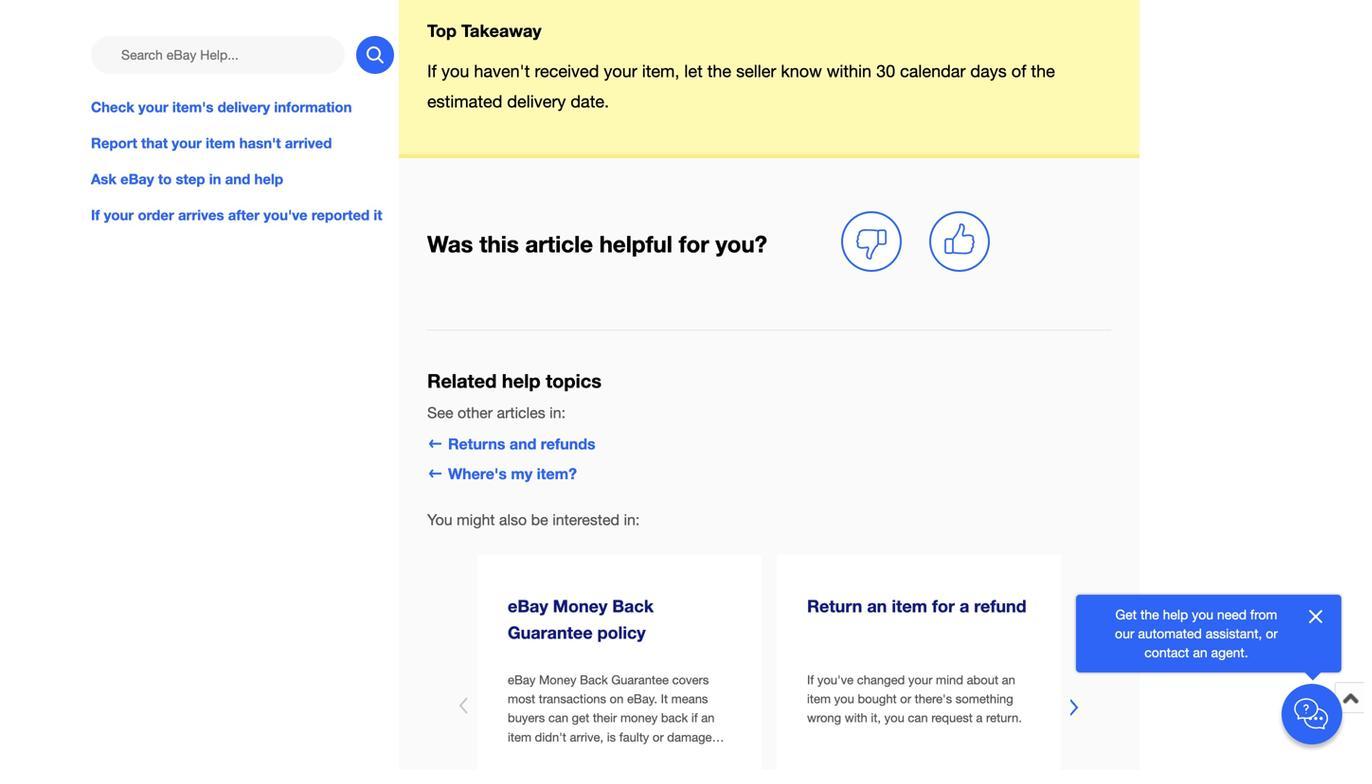 Task type: locate. For each thing, give the bounding box(es) containing it.
0 vertical spatial help
[[254, 171, 283, 188]]

0 vertical spatial in:
[[550, 404, 566, 422]]

can down there's
[[908, 711, 928, 726]]

you left need
[[1192, 607, 1214, 623]]

back
[[612, 596, 654, 616], [580, 673, 608, 688]]

1 vertical spatial and
[[510, 435, 537, 453]]

or inside if you've changed your mind about an item you bought or there's something wrong with it, you can request a return.
[[900, 692, 912, 707]]

ebay up "most"
[[508, 673, 536, 688]]

is
[[607, 730, 616, 745]]

it,
[[871, 711, 881, 726]]

item's
[[172, 99, 214, 116]]

see other articles in:
[[427, 404, 566, 422]]

the
[[708, 61, 732, 81], [1031, 61, 1055, 81], [1141, 607, 1160, 623], [605, 749, 622, 764]]

for
[[679, 230, 709, 257], [932, 596, 955, 616]]

ebay left to
[[120, 171, 154, 188]]

0 vertical spatial back
[[612, 596, 654, 616]]

or down from
[[1266, 626, 1278, 642]]

the down is
[[605, 749, 622, 764]]

an left agent.
[[1193, 645, 1208, 660]]

mind
[[936, 673, 964, 688]]

ebay inside ebay money back guarantee covers most transactions on ebay. it means buyers can get their money back if an item didn't arrive, is faulty or damaged, or doesn't match the listing.
[[508, 673, 536, 688]]

refund
[[974, 596, 1027, 616]]

help up 'articles'
[[502, 369, 541, 392]]

you?
[[716, 230, 768, 257]]

help
[[254, 171, 283, 188], [502, 369, 541, 392], [1163, 607, 1189, 623]]

money for ebay money back guarantee policy
[[553, 596, 608, 616]]

a
[[960, 596, 970, 616], [976, 711, 983, 726]]

money inside ebay money back guarantee covers most transactions on ebay. it means buyers can get their money back if an item didn't arrive, is faulty or damaged, or doesn't match the listing.
[[539, 673, 577, 688]]

date.
[[571, 91, 609, 111]]

need
[[1218, 607, 1247, 623]]

returns
[[448, 435, 505, 453]]

and right in
[[225, 171, 250, 188]]

for left you?
[[679, 230, 709, 257]]

1 vertical spatial you've
[[818, 673, 854, 688]]

money
[[553, 596, 608, 616], [539, 673, 577, 688]]

ask
[[91, 171, 117, 188]]

back inside ebay money back guarantee policy
[[612, 596, 654, 616]]

Search eBay Help... text field
[[91, 36, 345, 74]]

covers
[[672, 673, 709, 688]]

it
[[661, 692, 668, 707]]

0 horizontal spatial for
[[679, 230, 709, 257]]

1 vertical spatial a
[[976, 711, 983, 726]]

money up transactions
[[539, 673, 577, 688]]

from
[[1251, 607, 1278, 623]]

2 horizontal spatial if
[[807, 673, 814, 688]]

1 horizontal spatial a
[[976, 711, 983, 726]]

30
[[877, 61, 896, 81]]

0 horizontal spatial in:
[[550, 404, 566, 422]]

0 vertical spatial a
[[960, 596, 970, 616]]

guarantee up ebay.
[[611, 673, 669, 688]]

if down top
[[427, 61, 437, 81]]

damaged,
[[667, 730, 723, 745]]

in: up refunds
[[550, 404, 566, 422]]

ebay for ebay money back guarantee covers most transactions on ebay. it means buyers can get their money back if an item didn't arrive, is faulty or damaged, or doesn't match the listing.
[[508, 673, 536, 688]]

1 horizontal spatial if
[[427, 61, 437, 81]]

report
[[91, 135, 137, 152]]

2 vertical spatial if
[[807, 673, 814, 688]]

2 vertical spatial ebay
[[508, 673, 536, 688]]

if inside if you haven't received your item, let the seller know within 30 calendar days of the estimated delivery date.
[[427, 61, 437, 81]]

match
[[567, 749, 602, 764]]

an
[[867, 596, 887, 616], [1193, 645, 1208, 660], [1002, 673, 1016, 688], [701, 711, 715, 726]]

1 horizontal spatial and
[[510, 435, 537, 453]]

report that your item hasn't arrived
[[91, 135, 332, 152]]

1 horizontal spatial guarantee
[[611, 673, 669, 688]]

1 horizontal spatial back
[[612, 596, 654, 616]]

delivery up "report that your item hasn't arrived" link
[[218, 99, 270, 116]]

your
[[604, 61, 637, 81], [138, 99, 168, 116], [172, 135, 202, 152], [104, 207, 134, 224], [909, 673, 933, 688]]

an right about
[[1002, 673, 1016, 688]]

on
[[610, 692, 624, 707]]

or
[[1266, 626, 1278, 642], [900, 692, 912, 707], [653, 730, 664, 745], [508, 749, 519, 764]]

guarantee
[[508, 623, 593, 643], [611, 673, 669, 688]]

0 horizontal spatial delivery
[[218, 99, 270, 116]]

and inside ask ebay to step in and help link
[[225, 171, 250, 188]]

if your order arrives after you've reported it
[[91, 207, 382, 224]]

and
[[225, 171, 250, 188], [510, 435, 537, 453]]

0 horizontal spatial guarantee
[[508, 623, 593, 643]]

1 vertical spatial money
[[539, 673, 577, 688]]

2 can from the left
[[908, 711, 928, 726]]

in:
[[550, 404, 566, 422], [624, 511, 640, 529]]

was this article helpful for you?
[[427, 230, 768, 257]]

0 horizontal spatial back
[[580, 673, 608, 688]]

1 vertical spatial help
[[502, 369, 541, 392]]

other
[[458, 404, 493, 422]]

help down hasn't
[[254, 171, 283, 188]]

delivery down received
[[507, 91, 566, 111]]

the right the let on the top right
[[708, 61, 732, 81]]

item inside ebay money back guarantee covers most transactions on ebay. it means buyers can get their money back if an item didn't arrive, is faulty or damaged, or doesn't match the listing.
[[508, 730, 532, 745]]

to
[[158, 171, 172, 188]]

of
[[1012, 61, 1027, 81]]

0 vertical spatial you've
[[264, 207, 308, 224]]

back
[[661, 711, 688, 726]]

0 vertical spatial if
[[427, 61, 437, 81]]

an inside the get the help you need from our automated assistant, or contact an agent.
[[1193, 645, 1208, 660]]

or inside the get the help you need from our automated assistant, or contact an agent.
[[1266, 626, 1278, 642]]

returns and refunds
[[448, 435, 596, 453]]

be
[[531, 511, 548, 529]]

guarantee inside ebay money back guarantee policy
[[508, 623, 593, 643]]

0 vertical spatial and
[[225, 171, 250, 188]]

topics
[[546, 369, 602, 392]]

0 horizontal spatial you've
[[264, 207, 308, 224]]

item right return
[[892, 596, 928, 616]]

buyers
[[508, 711, 545, 726]]

where's my item?
[[448, 465, 577, 483]]

request
[[932, 711, 973, 726]]

with
[[845, 711, 868, 726]]

2 vertical spatial help
[[1163, 607, 1189, 623]]

1 horizontal spatial in:
[[624, 511, 640, 529]]

1 vertical spatial ebay
[[508, 596, 548, 616]]

check
[[91, 99, 134, 116]]

you inside the get the help you need from our automated assistant, or contact an agent.
[[1192, 607, 1214, 623]]

1 horizontal spatial for
[[932, 596, 955, 616]]

your up there's
[[909, 673, 933, 688]]

you up estimated
[[442, 61, 469, 81]]

if for top takeaway
[[427, 61, 437, 81]]

1 horizontal spatial can
[[908, 711, 928, 726]]

ebay inside ebay money back guarantee policy
[[508, 596, 548, 616]]

if down ask
[[91, 207, 100, 224]]

you
[[427, 511, 453, 529]]

can
[[549, 711, 569, 726], [908, 711, 928, 726]]

an right if
[[701, 711, 715, 726]]

guarantee for policy
[[508, 623, 593, 643]]

0 horizontal spatial a
[[960, 596, 970, 616]]

item inside if you've changed your mind about an item you bought or there's something wrong with it, you can request a return.
[[807, 692, 831, 707]]

you inside if you haven't received your item, let the seller know within 30 calendar days of the estimated delivery date.
[[442, 61, 469, 81]]

1 vertical spatial back
[[580, 673, 608, 688]]

item up wrong
[[807, 692, 831, 707]]

a left refund
[[960, 596, 970, 616]]

if inside if you've changed your mind about an item you bought or there's something wrong with it, you can request a return.
[[807, 673, 814, 688]]

you
[[442, 61, 469, 81], [1192, 607, 1214, 623], [835, 692, 855, 707], [885, 711, 905, 726]]

guarantee for covers
[[611, 673, 669, 688]]

1 can from the left
[[549, 711, 569, 726]]

agent.
[[1212, 645, 1249, 660]]

ebay down you might also be interested in:
[[508, 596, 548, 616]]

guarantee up transactions
[[508, 623, 593, 643]]

money
[[621, 711, 658, 726]]

can inside ebay money back guarantee covers most transactions on ebay. it means buyers can get their money back if an item didn't arrive, is faulty or damaged, or doesn't match the listing.
[[549, 711, 569, 726]]

return an item for a refund
[[807, 596, 1027, 616]]

transactions
[[539, 692, 606, 707]]

back up policy
[[612, 596, 654, 616]]

0 vertical spatial guarantee
[[508, 623, 593, 643]]

you might also be interested in:
[[427, 511, 640, 529]]

the right the of
[[1031, 61, 1055, 81]]

wrong
[[807, 711, 842, 726]]

check your item's delivery information
[[91, 99, 352, 116]]

money up policy
[[553, 596, 608, 616]]

back inside ebay money back guarantee covers most transactions on ebay. it means buyers can get their money back if an item didn't arrive, is faulty or damaged, or doesn't match the listing.
[[580, 673, 608, 688]]

you up with
[[835, 692, 855, 707]]

and up my
[[510, 435, 537, 453]]

or left doesn't
[[508, 749, 519, 764]]

0 vertical spatial money
[[553, 596, 608, 616]]

was
[[427, 230, 473, 257]]

guarantee inside ebay money back guarantee covers most transactions on ebay. it means buyers can get their money back if an item didn't arrive, is faulty or damaged, or doesn't match the listing.
[[611, 673, 669, 688]]

2 horizontal spatial help
[[1163, 607, 1189, 623]]

0 horizontal spatial can
[[549, 711, 569, 726]]

if
[[427, 61, 437, 81], [91, 207, 100, 224], [807, 673, 814, 688]]

0 horizontal spatial help
[[254, 171, 283, 188]]

money inside ebay money back guarantee policy
[[553, 596, 608, 616]]

if for return an item for a refund
[[807, 673, 814, 688]]

your left item,
[[604, 61, 637, 81]]

you've up wrong
[[818, 673, 854, 688]]

within
[[827, 61, 872, 81]]

let
[[685, 61, 703, 81]]

know
[[781, 61, 822, 81]]

information
[[274, 99, 352, 116]]

in: right interested
[[624, 511, 640, 529]]

0 horizontal spatial and
[[225, 171, 250, 188]]

reported
[[312, 207, 370, 224]]

item down buyers
[[508, 730, 532, 745]]

delivery
[[507, 91, 566, 111], [218, 99, 270, 116]]

a down something in the bottom right of the page
[[976, 711, 983, 726]]

or left there's
[[900, 692, 912, 707]]

1 horizontal spatial you've
[[818, 673, 854, 688]]

1 vertical spatial guarantee
[[611, 673, 669, 688]]

the right get
[[1141, 607, 1160, 623]]

listing.
[[626, 749, 661, 764]]

your right that
[[172, 135, 202, 152]]

you've
[[264, 207, 308, 224], [818, 673, 854, 688]]

help up automated
[[1163, 607, 1189, 623]]

your inside if you've changed your mind about an item you bought or there's something wrong with it, you can request a return.
[[909, 673, 933, 688]]

for left refund
[[932, 596, 955, 616]]

where's my item? link
[[427, 465, 577, 483]]

1 horizontal spatial help
[[502, 369, 541, 392]]

report that your item hasn't arrived link
[[91, 133, 394, 154]]

days
[[971, 61, 1007, 81]]

if up wrong
[[807, 673, 814, 688]]

can up didn't
[[549, 711, 569, 726]]

arrived
[[285, 135, 332, 152]]

item
[[206, 135, 235, 152], [892, 596, 928, 616], [807, 692, 831, 707], [508, 730, 532, 745]]

doesn't
[[523, 749, 564, 764]]

back up transactions
[[580, 673, 608, 688]]

1 horizontal spatial delivery
[[507, 91, 566, 111]]

delivery inside if you haven't received your item, let the seller know within 30 calendar days of the estimated delivery date.
[[507, 91, 566, 111]]

you've right the after
[[264, 207, 308, 224]]

1 vertical spatial if
[[91, 207, 100, 224]]



Task type: describe. For each thing, give the bounding box(es) containing it.
estimated
[[427, 91, 503, 111]]

returns and refunds link
[[427, 435, 596, 453]]

didn't
[[535, 730, 567, 745]]

top takeaway
[[427, 21, 542, 41]]

ebay.
[[627, 692, 658, 707]]

received
[[535, 61, 599, 81]]

if you haven't received your item, let the seller know within 30 calendar days of the estimated delivery date.
[[427, 61, 1055, 111]]

if your order arrives after you've reported it link
[[91, 205, 394, 226]]

refunds
[[541, 435, 596, 453]]

policy
[[598, 623, 646, 643]]

you've inside if you've changed your mind about an item you bought or there's something wrong with it, you can request a return.
[[818, 673, 854, 688]]

an inside if you've changed your mind about an item you bought or there's something wrong with it, you can request a return.
[[1002, 673, 1016, 688]]

related
[[427, 369, 497, 392]]

get
[[1116, 607, 1137, 623]]

1 vertical spatial in:
[[624, 511, 640, 529]]

step
[[176, 171, 205, 188]]

related help topics
[[427, 369, 602, 392]]

also
[[499, 511, 527, 529]]

most
[[508, 692, 536, 707]]

item down check your item's delivery information
[[206, 135, 235, 152]]

interested
[[553, 511, 620, 529]]

their
[[593, 711, 617, 726]]

means
[[672, 692, 708, 707]]

you right it,
[[885, 711, 905, 726]]

this
[[480, 230, 519, 257]]

back for policy
[[612, 596, 654, 616]]

something
[[956, 692, 1014, 707]]

where's
[[448, 465, 507, 483]]

takeaway
[[461, 21, 542, 41]]

haven't
[[474, 61, 530, 81]]

ask ebay to step in and help link
[[91, 169, 394, 190]]

if
[[692, 711, 698, 726]]

ebay money back guarantee covers most transactions on ebay. it means buyers can get their money back if an item didn't arrive, is faulty or damaged, or doesn't match the listing.
[[508, 673, 723, 764]]

or right faulty
[[653, 730, 664, 745]]

your up that
[[138, 99, 168, 116]]

can inside if you've changed your mind about an item you bought or there's something wrong with it, you can request a return.
[[908, 711, 928, 726]]

arrive,
[[570, 730, 604, 745]]

hasn't
[[239, 135, 281, 152]]

arrives
[[178, 207, 224, 224]]

get
[[572, 711, 590, 726]]

automated
[[1138, 626, 1202, 642]]

there's
[[915, 692, 952, 707]]

see
[[427, 404, 453, 422]]

that
[[141, 135, 168, 152]]

might
[[457, 511, 495, 529]]

back for covers
[[580, 673, 608, 688]]

money for ebay money back guarantee covers most transactions on ebay. it means buyers can get their money back if an item didn't arrive, is faulty or damaged, or doesn't match the listing.
[[539, 673, 577, 688]]

delivery inside check your item's delivery information link
[[218, 99, 270, 116]]

get the help you need from our automated assistant, or contact an agent. tooltip
[[1107, 606, 1287, 662]]

check your item's delivery information link
[[91, 97, 394, 118]]

item?
[[537, 465, 577, 483]]

0 horizontal spatial if
[[91, 207, 100, 224]]

articles
[[497, 404, 546, 422]]

in
[[209, 171, 221, 188]]

ask ebay to step in and help
[[91, 171, 283, 188]]

faulty
[[619, 730, 649, 745]]

article
[[525, 230, 593, 257]]

it
[[374, 207, 382, 224]]

top
[[427, 21, 457, 41]]

a inside if you've changed your mind about an item you bought or there's something wrong with it, you can request a return.
[[976, 711, 983, 726]]

ebay money back guarantee policy
[[508, 596, 654, 643]]

changed
[[857, 673, 905, 688]]

help inside the get the help you need from our automated assistant, or contact an agent.
[[1163, 607, 1189, 623]]

your inside if you haven't received your item, let the seller know within 30 calendar days of the estimated delivery date.
[[604, 61, 637, 81]]

our
[[1115, 626, 1135, 642]]

item,
[[642, 61, 680, 81]]

after
[[228, 207, 260, 224]]

assistant,
[[1206, 626, 1263, 642]]

1 vertical spatial for
[[932, 596, 955, 616]]

contact
[[1145, 645, 1190, 660]]

calendar
[[900, 61, 966, 81]]

an right return
[[867, 596, 887, 616]]

order
[[138, 207, 174, 224]]

0 vertical spatial for
[[679, 230, 709, 257]]

about
[[967, 673, 999, 688]]

your left order
[[104, 207, 134, 224]]

helpful
[[600, 230, 673, 257]]

the inside ebay money back guarantee covers most transactions on ebay. it means buyers can get their money back if an item didn't arrive, is faulty or damaged, or doesn't match the listing.
[[605, 749, 622, 764]]

my
[[511, 465, 533, 483]]

if you've changed your mind about an item you bought or there's something wrong with it, you can request a return.
[[807, 673, 1022, 726]]

ebay for ebay money back guarantee policy
[[508, 596, 548, 616]]

0 vertical spatial ebay
[[120, 171, 154, 188]]

bought
[[858, 692, 897, 707]]

return
[[807, 596, 863, 616]]

an inside ebay money back guarantee covers most transactions on ebay. it means buyers can get their money back if an item didn't arrive, is faulty or damaged, or doesn't match the listing.
[[701, 711, 715, 726]]

return.
[[986, 711, 1022, 726]]

the inside the get the help you need from our automated assistant, or contact an agent.
[[1141, 607, 1160, 623]]



Task type: vqa. For each thing, say whether or not it's contained in the screenshot.
Tudor by Rolex Men's Watch 79730 Black Bay Swiss Automatic Black Dial 41mm
no



